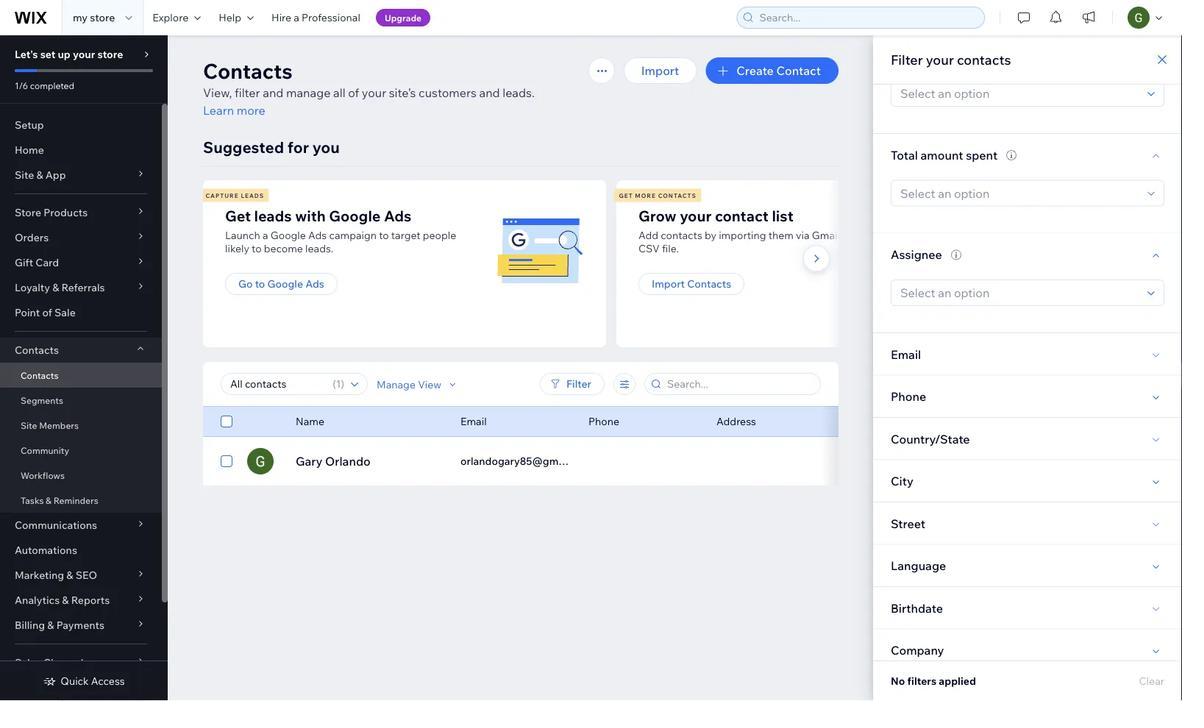 Task type: vqa. For each thing, say whether or not it's contained in the screenshot.
THE THIS
no



Task type: describe. For each thing, give the bounding box(es) containing it.
a inside get leads with google ads launch a google ads campaign to target people likely to become leads.
[[263, 229, 268, 242]]

more
[[237, 103, 265, 118]]

company
[[891, 643, 944, 657]]

filter for filter
[[566, 377, 591, 390]]

members
[[39, 420, 79, 431]]

payments
[[56, 619, 104, 631]]

communications
[[15, 519, 97, 531]]

site & app button
[[0, 163, 162, 188]]

gift card button
[[0, 250, 162, 275]]

leads. inside the contacts view, filter and manage all of your site's customers and leads. learn more
[[503, 85, 535, 100]]

1 horizontal spatial a
[[294, 11, 299, 24]]

1 vertical spatial ads
[[308, 229, 327, 242]]

sales
[[15, 656, 41, 669]]

go
[[238, 277, 253, 290]]

contacts inside contacts popup button
[[15, 344, 59, 356]]

1 and from the left
[[263, 85, 283, 100]]

get leads with google ads launch a google ads campaign to target people likely to become leads.
[[225, 206, 456, 255]]

for
[[287, 137, 309, 157]]

contacts link
[[0, 363, 162, 388]]

become
[[264, 242, 303, 255]]

leads. inside get leads with google ads launch a google ads campaign to target people likely to become leads.
[[305, 242, 333, 255]]

0 vertical spatial to
[[379, 229, 389, 242]]

orders
[[15, 231, 49, 244]]

products
[[44, 206, 88, 219]]

1 vertical spatial to
[[252, 242, 262, 255]]

community link
[[0, 438, 162, 463]]

ads inside button
[[305, 277, 324, 290]]

spent
[[966, 147, 998, 162]]

gary
[[296, 454, 323, 469]]

contact
[[776, 63, 821, 78]]

site for site & app
[[15, 168, 34, 181]]

file.
[[662, 242, 679, 255]]

street
[[891, 516, 925, 531]]

billing
[[15, 619, 45, 631]]

site's
[[389, 85, 416, 100]]

& for billing
[[47, 619, 54, 631]]

1 vertical spatial google
[[270, 229, 306, 242]]

help
[[219, 11, 241, 24]]

0 vertical spatial store
[[90, 11, 115, 24]]

via
[[796, 229, 810, 242]]

country/state
[[891, 431, 970, 446]]

people
[[423, 229, 456, 242]]

automations link
[[0, 538, 162, 563]]

or
[[842, 229, 852, 242]]

importing
[[719, 229, 766, 242]]

0 horizontal spatial email
[[460, 415, 487, 428]]

gift
[[15, 256, 33, 269]]

filter your contacts
[[891, 51, 1011, 68]]

contacts view, filter and manage all of your site's customers and leads. learn more
[[203, 58, 535, 118]]

loyalty
[[15, 281, 50, 294]]

sale
[[54, 306, 76, 319]]

loyalty & referrals
[[15, 281, 105, 294]]

filter for filter your contacts
[[891, 51, 923, 68]]

gmail
[[812, 229, 840, 242]]

grow your contact list add contacts by importing them via gmail or a csv file.
[[638, 206, 860, 255]]

marketing & seo button
[[0, 563, 162, 588]]

& for analytics
[[62, 594, 69, 606]]

list containing get leads with google ads
[[201, 180, 1025, 347]]

billing & payments button
[[0, 613, 162, 638]]

tasks & reminders link
[[0, 488, 162, 513]]

total amount spent
[[891, 147, 998, 162]]

a inside "grow your contact list add contacts by importing them via gmail or a csv file."
[[855, 229, 860, 242]]

0 vertical spatial email
[[891, 347, 921, 361]]

setup link
[[0, 113, 162, 138]]

my
[[73, 11, 88, 24]]

contacts
[[658, 192, 696, 199]]

referrals
[[61, 281, 105, 294]]

let's
[[15, 48, 38, 61]]

help button
[[210, 0, 263, 35]]

orlando
[[325, 454, 371, 469]]

analytics & reports
[[15, 594, 110, 606]]

customers
[[419, 85, 477, 100]]

learn more button
[[203, 102, 265, 119]]

app
[[45, 168, 66, 181]]

no
[[891, 675, 905, 687]]

get
[[225, 206, 251, 225]]

point
[[15, 306, 40, 319]]

get
[[619, 192, 633, 199]]

card
[[36, 256, 59, 269]]

launch
[[225, 229, 260, 242]]

orlandogary85@gmail.com
[[460, 455, 593, 467]]

0 vertical spatial ads
[[384, 206, 411, 225]]

capture leads
[[206, 192, 264, 199]]

import for import
[[641, 63, 679, 78]]

1 horizontal spatial contacts
[[957, 51, 1011, 68]]

leads
[[241, 192, 264, 199]]

create contact button
[[706, 57, 839, 84]]

sales channels button
[[0, 650, 162, 675]]

add
[[638, 229, 658, 242]]

import contacts button
[[638, 273, 745, 295]]

workflows
[[21, 470, 65, 481]]

community
[[21, 445, 69, 456]]

setup
[[15, 118, 44, 131]]

access
[[91, 675, 125, 687]]

sales channels
[[15, 656, 89, 669]]

manage
[[286, 85, 331, 100]]

2 and from the left
[[479, 85, 500, 100]]

leads
[[254, 206, 292, 225]]



Task type: locate. For each thing, give the bounding box(es) containing it.
create contact
[[737, 63, 821, 78]]

a right hire
[[294, 11, 299, 24]]

tasks & reminders
[[21, 495, 98, 506]]

1 horizontal spatial leads.
[[503, 85, 535, 100]]

analytics
[[15, 594, 60, 606]]

1/6
[[15, 80, 28, 91]]

store right 'my'
[[90, 11, 115, 24]]

site inside dropdown button
[[15, 168, 34, 181]]

0 vertical spatial phone
[[891, 389, 926, 404]]

0 horizontal spatial phone
[[588, 415, 619, 428]]

0 vertical spatial of
[[348, 85, 359, 100]]

1 horizontal spatial filter
[[891, 51, 923, 68]]

tasks
[[21, 495, 44, 506]]

a right or
[[855, 229, 860, 242]]

2 vertical spatial to
[[255, 277, 265, 290]]

google inside button
[[267, 277, 303, 290]]

sidebar element
[[0, 35, 168, 701]]

import button
[[624, 57, 697, 84]]

professional
[[302, 11, 360, 24]]

filter button
[[540, 373, 605, 395]]

( 1 )
[[333, 377, 344, 390]]

& left seo
[[66, 569, 73, 581]]

google down "become"
[[267, 277, 303, 290]]

3 select an option field from the top
[[896, 280, 1143, 305]]

of inside the contacts view, filter and manage all of your site's customers and leads. learn more
[[348, 85, 359, 100]]

& for tasks
[[46, 495, 51, 506]]

site down the 'home'
[[15, 168, 34, 181]]

to inside go to google ads button
[[255, 277, 265, 290]]

& left reports
[[62, 594, 69, 606]]

None checkbox
[[221, 413, 232, 430]]

store down my store on the top left of the page
[[97, 48, 123, 61]]

your
[[73, 48, 95, 61], [926, 51, 954, 68], [362, 85, 386, 100], [680, 206, 712, 225]]

2 select an option field from the top
[[896, 181, 1143, 206]]

1 vertical spatial phone
[[588, 415, 619, 428]]

1 vertical spatial filter
[[566, 377, 591, 390]]

segments link
[[0, 388, 162, 413]]

and right customers at the top left of page
[[479, 85, 500, 100]]

Unsaved view field
[[226, 374, 328, 394]]

contacts up segments on the left of the page
[[21, 370, 58, 381]]

1 vertical spatial store
[[97, 48, 123, 61]]

import
[[641, 63, 679, 78], [652, 277, 685, 290]]

channels
[[43, 656, 89, 669]]

& left app
[[36, 168, 43, 181]]

import inside 'button'
[[652, 277, 685, 290]]

Search... field
[[755, 7, 980, 28], [663, 374, 816, 394]]

suggested for you
[[203, 137, 340, 157]]

site down segments on the left of the page
[[21, 420, 37, 431]]

your inside the contacts view, filter and manage all of your site's customers and leads. learn more
[[362, 85, 386, 100]]

store inside sidebar element
[[97, 48, 123, 61]]

0 vertical spatial leads.
[[503, 85, 535, 100]]

billing & payments
[[15, 619, 104, 631]]

1
[[336, 377, 341, 390]]

store products button
[[0, 200, 162, 225]]

contacts inside import contacts 'button'
[[687, 277, 731, 290]]

1 vertical spatial search... field
[[663, 374, 816, 394]]

select an option field for assignee
[[896, 280, 1143, 305]]

go to google ads
[[238, 277, 324, 290]]

let's set up your store
[[15, 48, 123, 61]]

filter inside button
[[566, 377, 591, 390]]

contacts inside the contacts view, filter and manage all of your site's customers and leads. learn more
[[203, 58, 293, 83]]

& right loyalty
[[52, 281, 59, 294]]

0 horizontal spatial contacts
[[661, 229, 702, 242]]

store products
[[15, 206, 88, 219]]

contacts down point of sale
[[15, 344, 59, 356]]

phone up country/state
[[891, 389, 926, 404]]

my store
[[73, 11, 115, 24]]

your inside "grow your contact list add contacts by importing them via gmail or a csv file."
[[680, 206, 712, 225]]

language
[[891, 558, 946, 573]]

0 horizontal spatial filter
[[566, 377, 591, 390]]

city
[[891, 474, 913, 488]]

2 vertical spatial ads
[[305, 277, 324, 290]]

import inside button
[[641, 63, 679, 78]]

filter
[[891, 51, 923, 68], [566, 377, 591, 390]]

explore
[[152, 11, 188, 24]]

2 vertical spatial select an option field
[[896, 280, 1143, 305]]

to right "go"
[[255, 277, 265, 290]]

you
[[312, 137, 340, 157]]

more
[[635, 192, 656, 199]]

workflows link
[[0, 463, 162, 488]]

1 horizontal spatial phone
[[891, 389, 926, 404]]

contacts inside contacts link
[[21, 370, 58, 381]]

hire
[[271, 11, 291, 24]]

manage view button
[[377, 378, 459, 391]]

store
[[15, 206, 41, 219]]

gift card
[[15, 256, 59, 269]]

0 vertical spatial contacts
[[957, 51, 1011, 68]]

create
[[737, 63, 774, 78]]

get more contacts
[[619, 192, 696, 199]]

0 vertical spatial import
[[641, 63, 679, 78]]

2 horizontal spatial a
[[855, 229, 860, 242]]

campaign
[[329, 229, 377, 242]]

0 horizontal spatial leads.
[[305, 242, 333, 255]]

of left sale
[[42, 306, 52, 319]]

leads. down the with
[[305, 242, 333, 255]]

leads.
[[503, 85, 535, 100], [305, 242, 333, 255]]

seo
[[76, 569, 97, 581]]

upgrade
[[385, 12, 422, 23]]

1 vertical spatial contacts
[[661, 229, 702, 242]]

1 vertical spatial import
[[652, 277, 685, 290]]

contacts
[[203, 58, 293, 83], [687, 277, 731, 290], [15, 344, 59, 356], [21, 370, 58, 381]]

ads down the with
[[308, 229, 327, 242]]

communications button
[[0, 513, 162, 538]]

& inside dropdown button
[[62, 594, 69, 606]]

quick access button
[[43, 675, 125, 688]]

reminders
[[53, 495, 98, 506]]

0 vertical spatial filter
[[891, 51, 923, 68]]

marketing
[[15, 569, 64, 581]]

google
[[329, 206, 381, 225], [270, 229, 306, 242], [267, 277, 303, 290]]

0 vertical spatial search... field
[[755, 7, 980, 28]]

contacts down by
[[687, 277, 731, 290]]

& for marketing
[[66, 569, 73, 581]]

manage view
[[377, 378, 441, 390]]

applied
[[939, 675, 976, 687]]

1 horizontal spatial and
[[479, 85, 500, 100]]

contacts
[[957, 51, 1011, 68], [661, 229, 702, 242]]

0 vertical spatial google
[[329, 206, 381, 225]]

list
[[201, 180, 1025, 347]]

1 vertical spatial leads.
[[305, 242, 333, 255]]

loyalty & referrals button
[[0, 275, 162, 300]]

site for site members
[[21, 420, 37, 431]]

grow
[[638, 206, 676, 225]]

phone
[[891, 389, 926, 404], [588, 415, 619, 428]]

csv
[[638, 242, 660, 255]]

1 horizontal spatial email
[[891, 347, 921, 361]]

ads down get leads with google ads launch a google ads campaign to target people likely to become leads.
[[305, 277, 324, 290]]

and right the filter
[[263, 85, 283, 100]]

1 vertical spatial email
[[460, 415, 487, 428]]

& for site
[[36, 168, 43, 181]]

& right tasks
[[46, 495, 51, 506]]

import for import contacts
[[652, 277, 685, 290]]

1 select an option field from the top
[[896, 81, 1143, 106]]

suggested
[[203, 137, 284, 157]]

google up campaign
[[329, 206, 381, 225]]

1 vertical spatial select an option field
[[896, 181, 1143, 206]]

a down leads
[[263, 229, 268, 242]]

1 vertical spatial site
[[21, 420, 37, 431]]

& right "billing"
[[47, 619, 54, 631]]

gary orlando image
[[247, 448, 274, 474]]

hire a professional link
[[263, 0, 369, 35]]

0 horizontal spatial a
[[263, 229, 268, 242]]

phone down filter button
[[588, 415, 619, 428]]

total
[[891, 147, 918, 162]]

1 vertical spatial of
[[42, 306, 52, 319]]

reports
[[71, 594, 110, 606]]

birthdate
[[891, 600, 943, 615]]

with
[[295, 206, 326, 225]]

to left target
[[379, 229, 389, 242]]

quick
[[61, 675, 89, 687]]

home
[[15, 143, 44, 156]]

select an option field for total amount spent
[[896, 181, 1143, 206]]

go to google ads button
[[225, 273, 338, 295]]

0 horizontal spatial and
[[263, 85, 283, 100]]

2 vertical spatial google
[[267, 277, 303, 290]]

0 horizontal spatial of
[[42, 306, 52, 319]]

ads up target
[[384, 206, 411, 225]]

to down the launch
[[252, 242, 262, 255]]

0 vertical spatial site
[[15, 168, 34, 181]]

Select an option field
[[896, 81, 1143, 106], [896, 181, 1143, 206], [896, 280, 1143, 305]]

1 horizontal spatial of
[[348, 85, 359, 100]]

your inside sidebar element
[[73, 48, 95, 61]]

site members link
[[0, 413, 162, 438]]

leads. right customers at the top left of page
[[503, 85, 535, 100]]

contacts inside "grow your contact list add contacts by importing them via gmail or a csv file."
[[661, 229, 702, 242]]

filter
[[235, 85, 260, 100]]

& for loyalty
[[52, 281, 59, 294]]

of inside point of sale link
[[42, 306, 52, 319]]

google up "become"
[[270, 229, 306, 242]]

view,
[[203, 85, 232, 100]]

list
[[772, 206, 793, 225]]

contact
[[715, 206, 769, 225]]

segments
[[21, 395, 63, 406]]

quick access
[[61, 675, 125, 687]]

of right all
[[348, 85, 359, 100]]

None checkbox
[[221, 452, 232, 470]]

0 vertical spatial select an option field
[[896, 81, 1143, 106]]

manage
[[377, 378, 416, 390]]

contacts up the filter
[[203, 58, 293, 83]]



